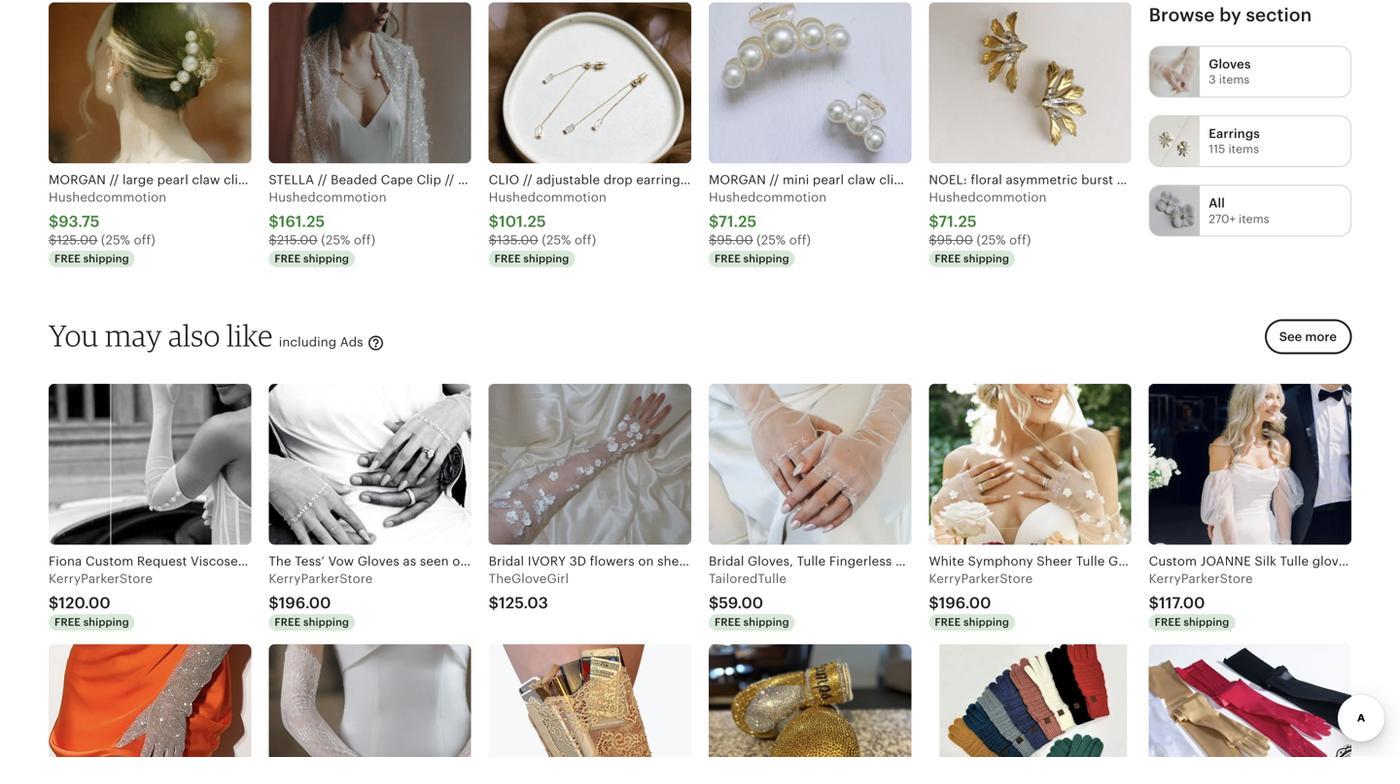 Task type: describe. For each thing, give the bounding box(es) containing it.
all 270+ items
[[1209, 196, 1270, 225]]

(25% inside morgan // large pearl claw clip // spring capsule hushedcommotion $ 93.75 $ 125.00 (25% off) free shipping
[[101, 233, 130, 248]]

clio // adjustable drop earring // spring capsule image
[[489, 2, 692, 163]]

6 // from the left
[[684, 172, 694, 187]]

196.00 for white symphony sheer tulle gloves | vintage 90's wedding gloves | handmade tulle gloves | gloves with floral embellishments | bridal gloves image
[[939, 595, 992, 612]]

by
[[1220, 5, 1242, 25]]

free inside stella // beaded cape clip // 2022 hushedcommotion $ 161.25 $ 215.00 (25% off) free shipping
[[275, 253, 301, 265]]

kerryparkerstore for fiona custom request viscose tulle gloves with button details | vintage wedding gloves | sheer mesh bridal sleeves | bows wedding sleeve image on the left
[[49, 572, 153, 587]]

theglovegirl $ 125.03
[[489, 572, 569, 612]]

kerryparkerstore for the tess' vow gloves as seen on brides.com | hand embroidered wedding gloves | ivory silk threadwork fingerless sheer bridal tulle gloves image
[[269, 572, 373, 587]]

items for all
[[1239, 212, 1270, 225]]

spring for 93.75
[[263, 172, 302, 187]]

2022
[[458, 172, 489, 187]]

see more listings in the all section image
[[1150, 186, 1201, 236]]

noel: floral asymmetric burst earring with crystal / boho chic image
[[929, 2, 1132, 163]]

(25% inside morgan // mini pearl claw clip // spring capsule hushedcommotion $ 71.25 $ 95.00 (25% off) free shipping
[[757, 233, 786, 248]]

95.00 inside noel: floral asymmetric burst earring with crystal / boho chic hushedcommotion $ 71.25 $ 95.00 (25% off) free shipping
[[937, 233, 974, 248]]

free inside morgan // mini pearl claw clip // spring capsule hushedcommotion $ 71.25 $ 95.00 (25% off) free shipping
[[715, 253, 741, 265]]

3 // from the left
[[318, 172, 327, 187]]

morgan // mini pearl claw clip // spring capsule hushedcommotion $ 71.25 $ 95.00 (25% off) free shipping
[[709, 172, 1009, 265]]

see
[[1280, 330, 1303, 344]]

floral
[[971, 172, 1003, 187]]

8 // from the left
[[906, 172, 915, 187]]

you
[[49, 317, 99, 353]]

crystal
[[1195, 172, 1236, 187]]

kerryparkerstore $ 196.00 free shipping for white symphony sheer tulle gloves | vintage 90's wedding gloves | handmade tulle gloves | gloves with floral embellishments | bridal gloves image
[[929, 572, 1033, 629]]

196.00 for the tess' vow gloves as seen on brides.com | hand embroidered wedding gloves | ivory silk threadwork fingerless sheer bridal tulle gloves image
[[279, 595, 331, 612]]

see more button
[[1265, 320, 1352, 355]]

capsule for 93.75
[[306, 172, 353, 187]]

71.25 inside noel: floral asymmetric burst earring with crystal / boho chic hushedcommotion $ 71.25 $ 95.00 (25% off) free shipping
[[939, 213, 977, 231]]

free inside bridal gloves, tulle fingerless sleeves tailoredtulle $ 59.00 free shipping
[[715, 617, 741, 629]]

bridal
[[709, 554, 745, 569]]

shipping inside noel: floral asymmetric burst earring with crystal / boho chic hushedcommotion $ 71.25 $ 95.00 (25% off) free shipping
[[964, 253, 1010, 265]]

free inside kerryparkerstore $ 117.00 free shipping
[[1155, 617, 1181, 629]]

/
[[1240, 172, 1245, 187]]

$ inside bridal gloves, tulle fingerless sleeves tailoredtulle $ 59.00 free shipping
[[709, 595, 719, 612]]

earrings
[[1209, 126, 1260, 141]]

(25% inside clio // adjustable drop earring // spring capsule hushedcommotion $ 101.25 $ 135.00 (25% off) free shipping
[[542, 233, 571, 248]]

tulle
[[797, 554, 826, 569]]

chic
[[1284, 172, 1310, 187]]

boho
[[1248, 172, 1280, 187]]

hushedcommotion inside noel: floral asymmetric burst earring with crystal / boho chic hushedcommotion $ 71.25 $ 95.00 (25% off) free shipping
[[929, 190, 1047, 205]]

items for earrings
[[1229, 143, 1260, 156]]

free inside kerryparkerstore $ 120.00 free shipping
[[54, 617, 81, 629]]

browse by section
[[1149, 5, 1313, 25]]

hushedcommotion inside clio // adjustable drop earring // spring capsule hushedcommotion $ 101.25 $ 135.00 (25% off) free shipping
[[489, 190, 607, 205]]

101.25
[[499, 213, 546, 231]]

sleeves
[[896, 554, 943, 569]]

off) inside morgan // large pearl claw clip // spring capsule hushedcommotion $ 93.75 $ 125.00 (25% off) free shipping
[[134, 233, 155, 248]]

items for gloves
[[1220, 73, 1250, 86]]

gloves
[[1209, 57, 1251, 71]]

see more listings in the gloves section image
[[1150, 47, 1201, 97]]

tailoredtulle
[[709, 572, 787, 587]]

with
[[1165, 172, 1191, 187]]

bridal gloves, tulle fingerless sleeves tailoredtulle $ 59.00 free shipping
[[709, 554, 943, 629]]

1 // from the left
[[109, 172, 119, 187]]

claw for 71.25
[[848, 172, 876, 187]]

free inside noel: floral asymmetric burst earring with crystal / boho chic hushedcommotion $ 71.25 $ 95.00 (25% off) free shipping
[[935, 253, 961, 265]]

gloves 3 items
[[1209, 57, 1251, 86]]

earring for 101.25
[[636, 172, 681, 187]]

asymmetric
[[1006, 172, 1078, 187]]

claw for 93.75
[[192, 172, 220, 187]]

71.25 inside morgan // mini pearl claw clip // spring capsule hushedcommotion $ 71.25 $ 95.00 (25% off) free shipping
[[719, 213, 757, 231]]

270+
[[1209, 212, 1236, 225]]

morgan // large pearl claw clip // spring capsule hushedcommotion $ 93.75 $ 125.00 (25% off) free shipping
[[49, 172, 353, 265]]

clio
[[489, 172, 520, 187]]

spring inside clio // adjustable drop earring // spring capsule hushedcommotion $ 101.25 $ 135.00 (25% off) free shipping
[[697, 172, 736, 187]]

shipping inside kerryparkerstore $ 117.00 free shipping
[[1184, 617, 1230, 629]]

spring for 71.25
[[919, 172, 958, 187]]

hushedcommotion inside stella // beaded cape clip // 2022 hushedcommotion $ 161.25 $ 215.00 (25% off) free shipping
[[269, 190, 387, 205]]

morgan for 93.75
[[49, 172, 106, 187]]

also
[[168, 317, 220, 353]]

see more
[[1280, 330, 1337, 344]]

stella // beaded cape clip // 2022 hushedcommotion $ 161.25 $ 215.00 (25% off) free shipping
[[269, 172, 489, 265]]

125.03
[[499, 595, 548, 612]]



Task type: vqa. For each thing, say whether or not it's contained in the screenshot.


Task type: locate. For each thing, give the bounding box(es) containing it.
items down gloves
[[1220, 73, 1250, 86]]

off) inside clio // adjustable drop earring // spring capsule hushedcommotion $ 101.25 $ 135.00 (25% off) free shipping
[[575, 233, 596, 248]]

5 // from the left
[[523, 172, 533, 187]]

claw right large
[[192, 172, 220, 187]]

clip
[[417, 172, 442, 187]]

3 off) from the left
[[575, 233, 596, 248]]

shipping up long lace gloves bridal gloves lace arm warmers opera gloves women's long gloves wedding gloves bride sleeves bridal sleeves removable/kasia "image"
[[303, 617, 349, 629]]

0 horizontal spatial kerryparkerstore $ 196.00 free shipping
[[269, 572, 373, 629]]

claw inside morgan // mini pearl claw clip // spring capsule hushedcommotion $ 71.25 $ 95.00 (25% off) free shipping
[[848, 172, 876, 187]]

//
[[109, 172, 119, 187], [250, 172, 260, 187], [318, 172, 327, 187], [445, 172, 455, 187], [523, 172, 533, 187], [684, 172, 694, 187], [770, 172, 780, 187], [906, 172, 915, 187]]

pearl for 71.25
[[813, 172, 844, 187]]

3 kerryparkerstore from the left
[[929, 572, 1033, 587]]

$
[[49, 213, 59, 231], [269, 213, 279, 231], [489, 213, 499, 231], [709, 213, 719, 231], [929, 213, 939, 231], [49, 233, 57, 248], [269, 233, 277, 248], [489, 233, 497, 248], [709, 233, 717, 248], [929, 233, 937, 248], [49, 595, 59, 612], [269, 595, 279, 612], [489, 595, 499, 612], [709, 595, 719, 612], [929, 595, 939, 612], [1149, 595, 1159, 612]]

white symphony sheer tulle gloves | vintage 90's wedding gloves | handmade tulle gloves | gloves with floral embellishments | bridal gloves image
[[929, 384, 1132, 545]]

free inside morgan // large pearl claw clip // spring capsule hushedcommotion $ 93.75 $ 125.00 (25% off) free shipping
[[54, 253, 81, 265]]

shipping down the 117.00
[[1184, 617, 1230, 629]]

4 kerryparkerstore from the left
[[1149, 572, 1253, 587]]

free
[[54, 253, 81, 265], [275, 253, 301, 265], [495, 253, 521, 265], [715, 253, 741, 265], [935, 253, 961, 265], [54, 617, 81, 629], [275, 617, 301, 629], [715, 617, 741, 629], [935, 617, 961, 629], [1155, 617, 1181, 629]]

clip left noel: on the right top of the page
[[880, 172, 902, 187]]

1 95.00 from the left
[[717, 233, 753, 248]]

2 earring from the left
[[1117, 172, 1162, 187]]

underwraps® sand garter prom dance and party ready image
[[489, 645, 692, 758]]

clip left stella
[[224, 172, 246, 187]]

1 horizontal spatial claw
[[848, 172, 876, 187]]

0 horizontal spatial 196.00
[[279, 595, 331, 612]]

(25% inside stella // beaded cape clip // 2022 hushedcommotion $ 161.25 $ 215.00 (25% off) free shipping
[[321, 233, 350, 248]]

ads
[[340, 335, 363, 350]]

claw inside morgan // large pearl claw clip // spring capsule hushedcommotion $ 93.75 $ 125.00 (25% off) free shipping
[[192, 172, 220, 187]]

3 spring from the left
[[919, 172, 958, 187]]

you may also like including ads
[[49, 317, 367, 353]]

(25% right '215.00'
[[321, 233, 350, 248]]

fiona custom request viscose tulle gloves with button details | vintage wedding gloves | sheer mesh bridal sleeves | bows wedding sleeve image
[[49, 384, 251, 545]]

pearl
[[157, 172, 189, 187], [813, 172, 844, 187]]

(25% down 101.25
[[542, 233, 571, 248]]

1 earring from the left
[[636, 172, 681, 187]]

1 horizontal spatial 71.25
[[939, 213, 977, 231]]

large
[[123, 172, 154, 187]]

2 kerryparkerstore $ 196.00 free shipping from the left
[[929, 572, 1033, 629]]

see more link
[[1259, 320, 1352, 367]]

claw right mini
[[848, 172, 876, 187]]

1 horizontal spatial 196.00
[[939, 595, 992, 612]]

4 hushedcommotion from the left
[[709, 190, 827, 205]]

spring left mini
[[697, 172, 736, 187]]

// left large
[[109, 172, 119, 187]]

shipping down 120.00
[[83, 617, 129, 629]]

morgan inside morgan // mini pearl claw clip // spring capsule hushedcommotion $ 71.25 $ 95.00 (25% off) free shipping
[[709, 172, 766, 187]]

clip inside morgan // large pearl claw clip // spring capsule hushedcommotion $ 93.75 $ 125.00 (25% off) free shipping
[[224, 172, 246, 187]]

161.25
[[279, 213, 325, 231]]

hushedcommotion down beaded
[[269, 190, 387, 205]]

items inside all 270+ items
[[1239, 212, 1270, 225]]

1 horizontal spatial clip
[[880, 172, 902, 187]]

hushedcommotion down large
[[49, 190, 167, 205]]

earring right drop at the top
[[636, 172, 681, 187]]

more
[[1306, 330, 1337, 344]]

7 // from the left
[[770, 172, 780, 187]]

items inside gloves 3 items
[[1220, 73, 1250, 86]]

kerryparkerstore $ 120.00 free shipping
[[49, 572, 153, 629]]

0 horizontal spatial earring
[[636, 172, 681, 187]]

hushedcommotion down adjustable
[[489, 190, 607, 205]]

pearl inside morgan // mini pearl claw clip // spring capsule hushedcommotion $ 71.25 $ 95.00 (25% off) free shipping
[[813, 172, 844, 187]]

hushedcommotion
[[49, 190, 167, 205], [269, 190, 387, 205], [489, 190, 607, 205], [709, 190, 827, 205], [929, 190, 1047, 205]]

2 pearl from the left
[[813, 172, 844, 187]]

1 horizontal spatial earring
[[1117, 172, 1162, 187]]

custom joanne silk tulle gloves | off-shoulder wedding sleeves fingerless gloves | ruffled ivory drooping vintage bridal sleeves image
[[1149, 384, 1352, 545]]

hushedcommotion down mini
[[709, 190, 827, 205]]

mini
[[783, 172, 810, 187]]

1 horizontal spatial capsule
[[740, 172, 788, 187]]

morgan
[[49, 172, 106, 187], [709, 172, 766, 187]]

off) down mini
[[790, 233, 811, 248]]

1 morgan from the left
[[49, 172, 106, 187]]

120.00
[[59, 595, 111, 612]]

off) down adjustable
[[575, 233, 596, 248]]

125.00
[[57, 233, 98, 248]]

shipping inside stella // beaded cape clip // 2022 hushedcommotion $ 161.25 $ 215.00 (25% off) free shipping
[[303, 253, 349, 265]]

3 capsule from the left
[[962, 172, 1009, 187]]

all
[[1209, 196, 1226, 211]]

spring inside morgan // large pearl claw clip // spring capsule hushedcommotion $ 93.75 $ 125.00 (25% off) free shipping
[[263, 172, 302, 187]]

1 horizontal spatial 95.00
[[937, 233, 974, 248]]

touch screen compatible winter knit gloves- smart tips, women's & teen image
[[929, 645, 1132, 758]]

spring
[[263, 172, 302, 187], [697, 172, 736, 187], [919, 172, 958, 187]]

1 horizontal spatial spring
[[697, 172, 736, 187]]

115
[[1209, 143, 1226, 156]]

2 196.00 from the left
[[939, 595, 992, 612]]

items right 270+
[[1239, 212, 1270, 225]]

bridal ivory 3d flowers on sheer mesh tulle opera length fingerless gloves sleeves thumb hole wedding bride quirky hen bachelorette do image
[[489, 384, 692, 545]]

shipping inside morgan // mini pearl claw clip // spring capsule hushedcommotion $ 71.25 $ 95.00 (25% off) free shipping
[[744, 253, 790, 265]]

adjustable
[[536, 172, 600, 187]]

kerryparkerstore $ 196.00 free shipping
[[269, 572, 373, 629], [929, 572, 1033, 629]]

1 claw from the left
[[192, 172, 220, 187]]

0 horizontal spatial capsule
[[306, 172, 353, 187]]

long lace gloves bridal gloves lace arm warmers opera gloves women's long gloves wedding gloves bride sleeves bridal sleeves removable/kasia image
[[269, 645, 471, 758]]

1 196.00 from the left
[[279, 595, 331, 612]]

(25% down mini
[[757, 233, 786, 248]]

shipping
[[83, 253, 129, 265], [303, 253, 349, 265], [524, 253, 569, 265], [744, 253, 790, 265], [964, 253, 1010, 265], [83, 617, 129, 629], [303, 617, 349, 629], [744, 617, 790, 629], [964, 617, 1010, 629], [1184, 617, 1230, 629]]

95.00
[[717, 233, 753, 248], [937, 233, 974, 248]]

(25% down floral
[[977, 233, 1006, 248]]

3
[[1209, 73, 1216, 86]]

capsule for 71.25
[[962, 172, 1009, 187]]

morgan for 71.25
[[709, 172, 766, 187]]

0 horizontal spatial spring
[[263, 172, 302, 187]]

bridal gloves, tulle fingerless sleeves image
[[709, 384, 912, 545]]

59.00
[[719, 595, 764, 612]]

2 71.25 from the left
[[939, 213, 977, 231]]

1 capsule from the left
[[306, 172, 353, 187]]

2 horizontal spatial capsule
[[962, 172, 1009, 187]]

// left stella
[[250, 172, 260, 187]]

kerryparkerstore $ 196.00 free shipping for the tess' vow gloves as seen on brides.com | hand embroidered wedding gloves | ivory silk threadwork fingerless sheer bridal tulle gloves image
[[269, 572, 373, 629]]

1 off) from the left
[[134, 233, 155, 248]]

clio // adjustable drop earring // spring capsule hushedcommotion $ 101.25 $ 135.00 (25% off) free shipping
[[489, 172, 788, 265]]

2 // from the left
[[250, 172, 260, 187]]

2 vertical spatial items
[[1239, 212, 1270, 225]]

beaded
[[331, 172, 378, 187]]

0 horizontal spatial pearl
[[157, 172, 189, 187]]

2 capsule from the left
[[740, 172, 788, 187]]

earring inside clio // adjustable drop earring // spring capsule hushedcommotion $ 101.25 $ 135.00 (25% off) free shipping
[[636, 172, 681, 187]]

kerryparkerstore for custom joanne silk tulle gloves | off-shoulder wedding sleeves fingerless gloves | ruffled ivory drooping vintage bridal sleeves image on the bottom of page
[[1149, 572, 1253, 587]]

shipping up 'touch screen compatible winter knit gloves- smart tips, women's & teen' image
[[964, 617, 1010, 629]]

1 horizontal spatial kerryparkerstore $ 196.00 free shipping
[[929, 572, 1033, 629]]

morgan inside morgan // large pearl claw clip // spring capsule hushedcommotion $ 93.75 $ 125.00 (25% off) free shipping
[[49, 172, 106, 187]]

2 spring from the left
[[697, 172, 736, 187]]

(25% right 125.00
[[101, 233, 130, 248]]

cape
[[381, 172, 413, 187]]

// left mini
[[770, 172, 780, 187]]

earrings 115 items
[[1209, 126, 1260, 156]]

clip for 93.75
[[224, 172, 246, 187]]

(25% inside noel: floral asymmetric burst earring with crystal / boho chic hushedcommotion $ 71.25 $ 95.00 (25% off) free shipping
[[977, 233, 1006, 248]]

kerryparkerstore $ 117.00 free shipping
[[1149, 572, 1253, 629]]

$ inside kerryparkerstore $ 117.00 free shipping
[[1149, 595, 1159, 612]]

0 horizontal spatial morgan
[[49, 172, 106, 187]]

// right clip
[[445, 172, 455, 187]]

morgan up 93.75
[[49, 172, 106, 187]]

spring left floral
[[919, 172, 958, 187]]

shipping down floral
[[964, 253, 1010, 265]]

capsule inside morgan // large pearl claw clip // spring capsule hushedcommotion $ 93.75 $ 125.00 (25% off) free shipping
[[306, 172, 353, 187]]

// right drop at the top
[[684, 172, 694, 187]]

free inside clio // adjustable drop earring // spring capsule hushedcommotion $ 101.25 $ 135.00 (25% off) free shipping
[[495, 253, 521, 265]]

0 horizontal spatial 95.00
[[717, 233, 753, 248]]

items down earrings
[[1229, 143, 1260, 156]]

0 horizontal spatial 71.25
[[719, 213, 757, 231]]

2 morgan from the left
[[709, 172, 766, 187]]

clip for 71.25
[[880, 172, 902, 187]]

// left noel: on the right top of the page
[[906, 172, 915, 187]]

shipping down 135.00
[[524, 253, 569, 265]]

off) down beaded
[[354, 233, 376, 248]]

2 off) from the left
[[354, 233, 376, 248]]

hushedcommotion inside morgan // large pearl claw clip // spring capsule hushedcommotion $ 93.75 $ 125.00 (25% off) free shipping
[[49, 190, 167, 205]]

shipping inside kerryparkerstore $ 120.00 free shipping
[[83, 617, 129, 629]]

section
[[1247, 5, 1313, 25]]

capsule
[[306, 172, 353, 187], [740, 172, 788, 187], [962, 172, 1009, 187]]

hushedcommotion inside morgan // mini pearl claw clip // spring capsule hushedcommotion $ 71.25 $ 95.00 (25% off) free shipping
[[709, 190, 827, 205]]

off) inside morgan // mini pearl claw clip // spring capsule hushedcommotion $ 71.25 $ 95.00 (25% off) free shipping
[[790, 233, 811, 248]]

clip
[[224, 172, 246, 187], [880, 172, 902, 187]]

135.00
[[497, 233, 539, 248]]

original long pink bridal gloves - elegant long opera gloves, burlesque gloves, sparkly evening & festival wear image
[[49, 645, 251, 758]]

shipping down '215.00'
[[303, 253, 349, 265]]

like
[[227, 317, 273, 353]]

215.00
[[277, 233, 318, 248]]

stella // beaded cape clip // 2022 image
[[269, 2, 471, 163]]

capsule inside clio // adjustable drop earring // spring capsule hushedcommotion $ 101.25 $ 135.00 (25% off) free shipping
[[740, 172, 788, 187]]

capsule inside morgan // mini pearl claw clip // spring capsule hushedcommotion $ 71.25 $ 95.00 (25% off) free shipping
[[962, 172, 1009, 187]]

2 claw from the left
[[848, 172, 876, 187]]

shipping down the 59.00
[[744, 617, 790, 629]]

71.25
[[719, 213, 757, 231], [939, 213, 977, 231]]

rhinestone (bling) boxing gloves image
[[709, 645, 912, 758]]

4 // from the left
[[445, 172, 455, 187]]

browse
[[1149, 5, 1215, 25]]

pearl inside morgan // large pearl claw clip // spring capsule hushedcommotion $ 93.75 $ 125.00 (25% off) free shipping
[[157, 172, 189, 187]]

$ inside theglovegirl $ 125.03
[[489, 595, 499, 612]]

items
[[1220, 73, 1250, 86], [1229, 143, 1260, 156], [1239, 212, 1270, 225]]

off) down asymmetric
[[1010, 233, 1031, 248]]

0 vertical spatial items
[[1220, 73, 1250, 86]]

off)
[[134, 233, 155, 248], [354, 233, 376, 248], [575, 233, 596, 248], [790, 233, 811, 248], [1010, 233, 1031, 248]]

morgan left mini
[[709, 172, 766, 187]]

1 horizontal spatial morgan
[[709, 172, 766, 187]]

shipping inside clio // adjustable drop earring // spring capsule hushedcommotion $ 101.25 $ 135.00 (25% off) free shipping
[[524, 253, 569, 265]]

may
[[105, 317, 162, 353]]

shipping down mini
[[744, 253, 790, 265]]

including
[[279, 335, 337, 350]]

1 spring from the left
[[263, 172, 302, 187]]

117.00
[[1159, 595, 1206, 612]]

2 horizontal spatial spring
[[919, 172, 958, 187]]

1 clip from the left
[[224, 172, 246, 187]]

spring inside morgan // mini pearl claw clip // spring capsule hushedcommotion $ 71.25 $ 95.00 (25% off) free shipping
[[919, 172, 958, 187]]

2 hushedcommotion from the left
[[269, 190, 387, 205]]

1 (25% from the left
[[101, 233, 130, 248]]

gloves,
[[748, 554, 794, 569]]

burst
[[1082, 172, 1114, 187]]

4 (25% from the left
[[757, 233, 786, 248]]

1 71.25 from the left
[[719, 213, 757, 231]]

// right clio
[[523, 172, 533, 187]]

the tess' vow gloves as seen on brides.com | hand embroidered wedding gloves | ivory silk threadwork fingerless sheer bridal tulle gloves image
[[269, 384, 471, 545]]

0 horizontal spatial claw
[[192, 172, 220, 187]]

shipping down 125.00
[[83, 253, 129, 265]]

pearl right large
[[157, 172, 189, 187]]

$ inside kerryparkerstore $ 120.00 free shipping
[[49, 595, 59, 612]]

shipping inside bridal gloves, tulle fingerless sleeves tailoredtulle $ 59.00 free shipping
[[744, 617, 790, 629]]

fingerless
[[830, 554, 892, 569]]

4 off) from the left
[[790, 233, 811, 248]]

// right stella
[[318, 172, 327, 187]]

off) inside noel: floral asymmetric burst earring with crystal / boho chic hushedcommotion $ 71.25 $ 95.00 (25% off) free shipping
[[1010, 233, 1031, 248]]

pearl for 93.75
[[157, 172, 189, 187]]

items inside earrings 115 items
[[1229, 143, 1260, 156]]

1 horizontal spatial pearl
[[813, 172, 844, 187]]

196.00
[[279, 595, 331, 612], [939, 595, 992, 612]]

shipping inside morgan // large pearl claw clip // spring capsule hushedcommotion $ 93.75 $ 125.00 (25% off) free shipping
[[83, 253, 129, 265]]

1 kerryparkerstore $ 196.00 free shipping from the left
[[269, 572, 373, 629]]

kerryparkerstore for white symphony sheer tulle gloves | vintage 90's wedding gloves | handmade tulle gloves | gloves with floral embellishments | bridal gloves image
[[929, 572, 1033, 587]]

stella
[[269, 172, 314, 187]]

5 off) from the left
[[1010, 233, 1031, 248]]

2 clip from the left
[[880, 172, 902, 187]]

drop
[[604, 172, 633, 187]]

3 (25% from the left
[[542, 233, 571, 248]]

3 hushedcommotion from the left
[[489, 190, 607, 205]]

noel: floral asymmetric burst earring with crystal / boho chic hushedcommotion $ 71.25 $ 95.00 (25% off) free shipping
[[929, 172, 1310, 265]]

off) inside stella // beaded cape clip // 2022 hushedcommotion $ 161.25 $ 215.00 (25% off) free shipping
[[354, 233, 376, 248]]

2 95.00 from the left
[[937, 233, 974, 248]]

pearl right mini
[[813, 172, 844, 187]]

kerryparkerstore
[[49, 572, 153, 587], [269, 572, 373, 587], [929, 572, 1033, 587], [1149, 572, 1253, 587]]

clip inside morgan // mini pearl claw clip // spring capsule hushedcommotion $ 71.25 $ 95.00 (25% off) free shipping
[[880, 172, 902, 187]]

morgan // mini pearl claw clip // spring capsule image
[[709, 2, 912, 163]]

earring inside noel: floral asymmetric burst earring with crystal / boho chic hushedcommotion $ 71.25 $ 95.00 (25% off) free shipping
[[1117, 172, 1162, 187]]

spring up 161.25 at the left of page
[[263, 172, 302, 187]]

earring
[[636, 172, 681, 187], [1117, 172, 1162, 187]]

0 horizontal spatial clip
[[224, 172, 246, 187]]

morgan // large pearl claw clip // spring capsule image
[[49, 2, 251, 163]]

93.75
[[59, 213, 100, 231]]

1 kerryparkerstore from the left
[[49, 572, 153, 587]]

see more listings in the earrings section image
[[1150, 116, 1201, 166]]

95.00 inside morgan // mini pearl claw clip // spring capsule hushedcommotion $ 71.25 $ 95.00 (25% off) free shipping
[[717, 233, 753, 248]]

(25%
[[101, 233, 130, 248], [321, 233, 350, 248], [542, 233, 571, 248], [757, 233, 786, 248], [977, 233, 1006, 248]]

noel:
[[929, 172, 968, 187]]

hushedcommotion down floral
[[929, 190, 1047, 205]]

earring left with
[[1117, 172, 1162, 187]]

claw
[[192, 172, 220, 187], [848, 172, 876, 187]]

1 vertical spatial items
[[1229, 143, 1260, 156]]

2 (25% from the left
[[321, 233, 350, 248]]

long satin gloves 21" | glove02 image
[[1149, 645, 1352, 758]]

1 hushedcommotion from the left
[[49, 190, 167, 205]]

5 (25% from the left
[[977, 233, 1006, 248]]

2 kerryparkerstore from the left
[[269, 572, 373, 587]]

5 hushedcommotion from the left
[[929, 190, 1047, 205]]

off) down large
[[134, 233, 155, 248]]

theglovegirl
[[489, 572, 569, 587]]

earring for hushedcommotion
[[1117, 172, 1162, 187]]

1 pearl from the left
[[157, 172, 189, 187]]



